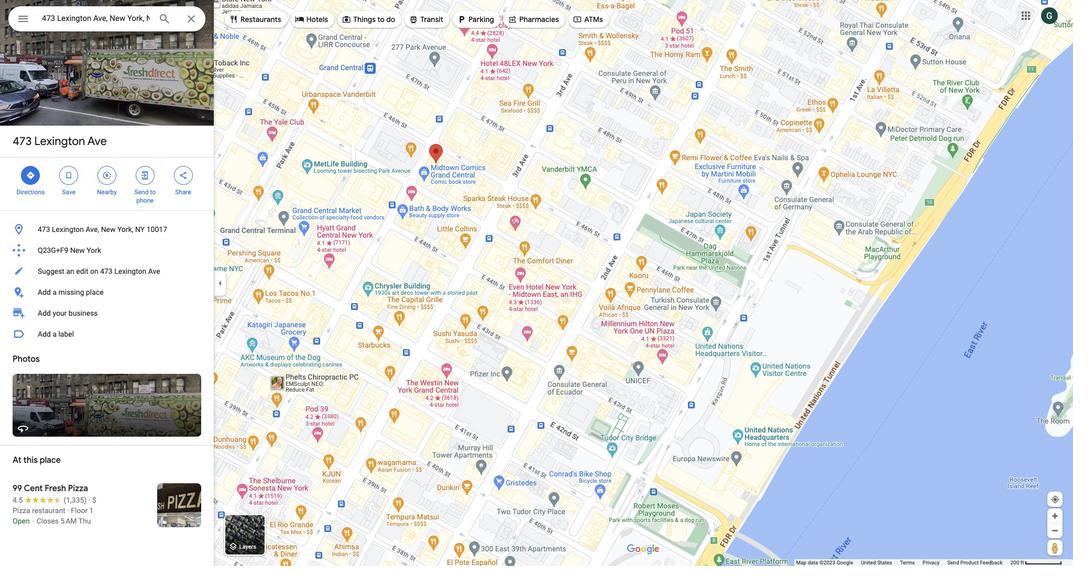 Task type: locate. For each thing, give the bounding box(es) containing it.
·
[[88, 496, 90, 505], [67, 507, 69, 515]]

1 vertical spatial lexington
[[52, 225, 84, 234]]

a for label
[[53, 330, 57, 339]]

zoom in image
[[1051, 513, 1059, 520]]

2 add from the top
[[38, 309, 51, 318]]


[[342, 14, 351, 25]]

⋅
[[31, 517, 35, 526]]

to left do
[[378, 15, 385, 24]]

lexington up the add a missing place button at the left of page
[[114, 267, 146, 276]]

473 inside button
[[38, 225, 50, 234]]

ave
[[87, 134, 107, 149], [148, 267, 160, 276]]

2 horizontal spatial 473
[[100, 267, 113, 276]]

1 vertical spatial ave
[[148, 267, 160, 276]]

lexington inside button
[[52, 225, 84, 234]]

1 horizontal spatial to
[[378, 15, 385, 24]]

0 horizontal spatial pizza
[[13, 507, 30, 515]]

a inside the add a missing place button
[[53, 288, 57, 297]]

pharmacies
[[519, 15, 559, 24]]

3 add from the top
[[38, 330, 51, 339]]

0 horizontal spatial ·
[[67, 507, 69, 515]]

a for missing
[[53, 288, 57, 297]]


[[17, 12, 29, 26]]

473 up 
[[13, 134, 32, 149]]

hotels
[[306, 15, 328, 24]]

0 vertical spatial ·
[[88, 496, 90, 505]]

473 inside button
[[100, 267, 113, 276]]

pizza restaurant · floor 1 open ⋅ closes 5 am thu
[[13, 507, 94, 526]]

4.5 stars 1,335 reviews image
[[13, 495, 87, 506]]

0 vertical spatial lexington
[[34, 134, 85, 149]]

atms
[[584, 15, 603, 24]]

layers
[[239, 544, 256, 551]]

0 vertical spatial new
[[101, 225, 116, 234]]

thu
[[78, 517, 91, 526]]

show your location image
[[1051, 495, 1060, 505]]

0 horizontal spatial to
[[150, 189, 156, 196]]

473 up q23g+f9
[[38, 225, 50, 234]]

5 am
[[61, 517, 77, 526]]

2 vertical spatial add
[[38, 330, 51, 339]]

1 a from the top
[[53, 288, 57, 297]]

send left product
[[948, 560, 959, 566]]

· up 5 am
[[67, 507, 69, 515]]

0 vertical spatial add
[[38, 288, 51, 297]]

footer
[[796, 560, 1011, 567]]

lexington
[[34, 134, 85, 149], [52, 225, 84, 234], [114, 267, 146, 276]]

1 vertical spatial to
[[150, 189, 156, 196]]

0 horizontal spatial place
[[40, 455, 61, 466]]

200
[[1011, 560, 1020, 566]]

suggest an edit on 473 lexington ave
[[38, 267, 160, 276]]

ave down 10017
[[148, 267, 160, 276]]

0 vertical spatial pizza
[[68, 484, 88, 494]]

1 vertical spatial 473
[[38, 225, 50, 234]]

zoom out image
[[1051, 527, 1059, 535]]

add inside "button"
[[38, 330, 51, 339]]

business
[[69, 309, 98, 318]]

473 right on
[[100, 267, 113, 276]]

· left price: inexpensive image
[[88, 496, 90, 505]]

0 vertical spatial 473
[[13, 134, 32, 149]]

0 horizontal spatial send
[[134, 189, 149, 196]]

footer containing map data ©2023 google
[[796, 560, 1011, 567]]

place down on
[[86, 288, 104, 297]]

add down suggest
[[38, 288, 51, 297]]

1 horizontal spatial 473
[[38, 225, 50, 234]]

lexington up 
[[34, 134, 85, 149]]

to inside send to phone
[[150, 189, 156, 196]]


[[409, 14, 418, 25]]

a left missing
[[53, 288, 57, 297]]

add for add a label
[[38, 330, 51, 339]]

send for send to phone
[[134, 189, 149, 196]]

pizza up open
[[13, 507, 30, 515]]

1 add from the top
[[38, 288, 51, 297]]

0 vertical spatial to
[[378, 15, 385, 24]]

send inside 'button'
[[948, 560, 959, 566]]

None field
[[42, 12, 150, 25]]

new right ave,
[[101, 225, 116, 234]]

 button
[[8, 6, 38, 34]]

1 horizontal spatial send
[[948, 560, 959, 566]]

2 a from the top
[[53, 330, 57, 339]]

1 vertical spatial place
[[40, 455, 61, 466]]

 transit
[[409, 14, 443, 25]]

 atms
[[573, 14, 603, 25]]

google
[[837, 560, 853, 566]]

2 vertical spatial 473
[[100, 267, 113, 276]]

add a missing place
[[38, 288, 104, 297]]


[[573, 14, 582, 25]]

map data ©2023 google
[[796, 560, 853, 566]]

place right this
[[40, 455, 61, 466]]

0 vertical spatial a
[[53, 288, 57, 297]]

parking
[[469, 15, 494, 24]]

1 horizontal spatial ave
[[148, 267, 160, 276]]

send inside send to phone
[[134, 189, 149, 196]]

ave,
[[86, 225, 99, 234]]

2 vertical spatial lexington
[[114, 267, 146, 276]]

473 lexington ave
[[13, 134, 107, 149]]

1 horizontal spatial pizza
[[68, 484, 88, 494]]

to up phone
[[150, 189, 156, 196]]

add left label
[[38, 330, 51, 339]]

to
[[378, 15, 385, 24], [150, 189, 156, 196]]

restaurants
[[241, 15, 281, 24]]

pizza
[[68, 484, 88, 494], [13, 507, 30, 515]]

0 vertical spatial ave
[[87, 134, 107, 149]]

a left label
[[53, 330, 57, 339]]

0 horizontal spatial new
[[70, 246, 85, 255]]

1 horizontal spatial place
[[86, 288, 104, 297]]

do
[[386, 15, 395, 24]]

q23g+f9
[[38, 246, 68, 255]]

1 horizontal spatial ·
[[88, 496, 90, 505]]

add left your
[[38, 309, 51, 318]]

at
[[13, 455, 21, 466]]

1 vertical spatial send
[[948, 560, 959, 566]]

ave up 
[[87, 134, 107, 149]]

add inside button
[[38, 288, 51, 297]]

a
[[53, 288, 57, 297], [53, 330, 57, 339]]

1 vertical spatial a
[[53, 330, 57, 339]]

0 vertical spatial place
[[86, 288, 104, 297]]

send up phone
[[134, 189, 149, 196]]

99
[[13, 484, 22, 494]]

pizza up (1,335)
[[68, 484, 88, 494]]

1 vertical spatial ·
[[67, 507, 69, 515]]

q23g+f9 new york button
[[0, 240, 214, 261]]


[[508, 14, 517, 25]]

1 vertical spatial pizza
[[13, 507, 30, 515]]


[[102, 170, 112, 181]]

new left york
[[70, 246, 85, 255]]

lexington for ave,
[[52, 225, 84, 234]]

none field inside 473 lexington ave, new york, ny 10017 field
[[42, 12, 150, 25]]


[[229, 14, 238, 25]]

1 vertical spatial add
[[38, 309, 51, 318]]

0 horizontal spatial 473
[[13, 134, 32, 149]]

a inside the add a label "button"
[[53, 330, 57, 339]]

add
[[38, 288, 51, 297], [38, 309, 51, 318], [38, 330, 51, 339]]

this
[[23, 455, 38, 466]]

473 for 473 lexington ave
[[13, 134, 32, 149]]


[[457, 14, 466, 25]]

united states button
[[861, 560, 892, 567]]

0 vertical spatial send
[[134, 189, 149, 196]]

lexington up q23g+f9 new york
[[52, 225, 84, 234]]

200 ft
[[1011, 560, 1024, 566]]

missing
[[58, 288, 84, 297]]

google account: greg robinson  
(robinsongreg175@gmail.com) image
[[1041, 7, 1058, 24]]

new
[[101, 225, 116, 234], [70, 246, 85, 255]]

· inside pizza restaurant · floor 1 open ⋅ closes 5 am thu
[[67, 507, 69, 515]]

feedback
[[980, 560, 1003, 566]]

send
[[134, 189, 149, 196], [948, 560, 959, 566]]



Task type: vqa. For each thing, say whether or not it's contained in the screenshot.
Flight details. Leaves Denver International Airport at 4:36 PM on Friday, November 17 and arrives at Paris-Orly Airport at 6:40 PM on Saturday, November 18. icon in the bottom of the page
no



Task type: describe. For each thing, give the bounding box(es) containing it.
save
[[62, 189, 75, 196]]

· $
[[88, 496, 96, 505]]

add for add your business
[[38, 309, 51, 318]]

suggest an edit on 473 lexington ave button
[[0, 261, 214, 282]]

send to phone
[[134, 189, 156, 204]]

add for add a missing place
[[38, 288, 51, 297]]

closes
[[37, 517, 59, 526]]

collapse side panel image
[[214, 278, 226, 289]]

 search field
[[8, 6, 205, 34]]

 hotels
[[295, 14, 328, 25]]

open
[[13, 517, 30, 526]]

united
[[861, 560, 876, 566]]

transit
[[420, 15, 443, 24]]

ave inside button
[[148, 267, 160, 276]]

ft
[[1021, 560, 1024, 566]]

send product feedback
[[948, 560, 1003, 566]]

fresh
[[45, 484, 66, 494]]

473 Lexington Ave, New York, NY 10017 field
[[8, 6, 205, 31]]

 restaurants
[[229, 14, 281, 25]]


[[140, 170, 150, 181]]

google maps element
[[0, 0, 1073, 567]]


[[295, 14, 304, 25]]

restaurant
[[32, 507, 65, 515]]

price: inexpensive image
[[92, 496, 96, 505]]

4.5
[[13, 496, 23, 505]]

things
[[353, 15, 376, 24]]

send product feedback button
[[948, 560, 1003, 567]]

product
[[961, 560, 979, 566]]

1 horizontal spatial new
[[101, 225, 116, 234]]

terms button
[[900, 560, 915, 567]]

map
[[796, 560, 807, 566]]

floor
[[71, 507, 88, 515]]

on
[[90, 267, 98, 276]]

at this place
[[13, 455, 61, 466]]

1 vertical spatial new
[[70, 246, 85, 255]]

york
[[87, 246, 101, 255]]

directions
[[16, 189, 45, 196]]

photos
[[13, 354, 40, 365]]

0 horizontal spatial ave
[[87, 134, 107, 149]]

473 lexington ave, new york, ny 10017
[[38, 225, 167, 234]]

actions for 473 lexington ave region
[[0, 158, 214, 210]]

terms
[[900, 560, 915, 566]]

lexington inside button
[[114, 267, 146, 276]]

privacy button
[[923, 560, 940, 567]]

99 cent fresh pizza
[[13, 484, 88, 494]]


[[178, 170, 188, 181]]

footer inside google maps element
[[796, 560, 1011, 567]]

 things to do
[[342, 14, 395, 25]]

add a missing place button
[[0, 282, 214, 303]]

suggest
[[38, 267, 64, 276]]

473 lexington ave main content
[[0, 0, 214, 567]]

york,
[[117, 225, 133, 234]]

(1,335)
[[64, 496, 87, 505]]

q23g+f9 new york
[[38, 246, 101, 255]]

cent
[[24, 484, 43, 494]]

place inside button
[[86, 288, 104, 297]]

united states
[[861, 560, 892, 566]]

data
[[808, 560, 818, 566]]

10017
[[147, 225, 167, 234]]

 pharmacies
[[508, 14, 559, 25]]

privacy
[[923, 560, 940, 566]]

©2023
[[820, 560, 836, 566]]

send for send product feedback
[[948, 560, 959, 566]]


[[26, 170, 35, 181]]

nearby
[[97, 189, 117, 196]]

add your business
[[38, 309, 98, 318]]

pizza inside pizza restaurant · floor 1 open ⋅ closes 5 am thu
[[13, 507, 30, 515]]

add a label
[[38, 330, 74, 339]]

add a label button
[[0, 324, 214, 345]]

show street view coverage image
[[1048, 540, 1063, 556]]

200 ft button
[[1011, 560, 1062, 566]]

an
[[66, 267, 74, 276]]

473 lexington ave, new york, ny 10017 button
[[0, 219, 214, 240]]

phone
[[136, 197, 154, 204]]

to inside the  things to do
[[378, 15, 385, 24]]

share
[[175, 189, 191, 196]]

edit
[[76, 267, 88, 276]]

1
[[89, 507, 94, 515]]

473 for 473 lexington ave, new york, ny 10017
[[38, 225, 50, 234]]

your
[[53, 309, 67, 318]]

states
[[878, 560, 892, 566]]

lexington for ave
[[34, 134, 85, 149]]

ny
[[135, 225, 145, 234]]

label
[[58, 330, 74, 339]]


[[64, 170, 73, 181]]

$
[[92, 496, 96, 505]]



